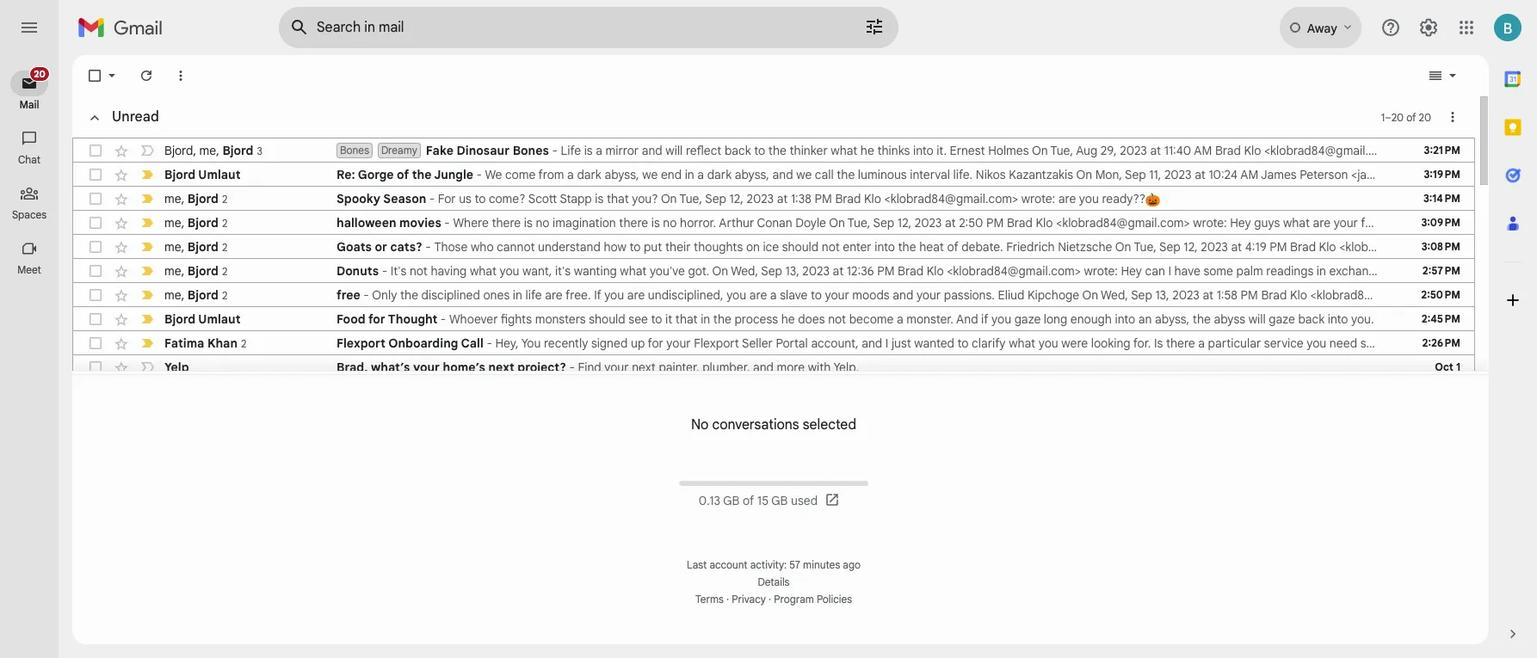 Task type: vqa. For each thing, say whether or not it's contained in the screenshot.
hundreds at the bottom
no



Task type: describe. For each thing, give the bounding box(es) containing it.
39 ͏ from the left
[[977, 360, 980, 375]]

me , bjord 2 for free
[[164, 287, 228, 303]]

no
[[691, 417, 709, 434]]

it's
[[391, 263, 407, 279]]

toggle split pane mode image
[[1428, 67, 1445, 84]]

wrote: down movies?
[[1477, 239, 1511, 255]]

got.
[[688, 263, 710, 279]]

2023 up goats or cats? - those who cannot understand how to put their thoughts on ice should not enter into the heat of debate. friedrich nietzsche on tue, sep 12, 2023 at 4:19 pm brad klo <klobrad84@gmail.com> wrote: i
[[915, 215, 942, 231]]

45 ͏ from the left
[[995, 360, 998, 375]]

the left tip.
[[1499, 143, 1517, 158]]

3
[[257, 144, 263, 157]]

2023 right 11,
[[1165, 167, 1192, 183]]

49 ͏ from the left
[[1008, 360, 1011, 375]]

35 ͏ from the left
[[964, 360, 967, 375]]

re: gorge of the jungle - we come from a dark abyss, we end in a dark abyss, and we call the luminous interval life. nikos kazantzakis on mon, sep 11, 2023 at 10:24 am james peterson <james.peterson1902@gmail.com>
[[337, 167, 1538, 183]]

conversations
[[712, 417, 800, 434]]

sep up horror.
[[705, 191, 727, 207]]

clarify
[[972, 336, 1006, 351]]

brad, what's your home's next project? - find your next painter, plumber, and more with yelp. ͏ ͏ ͏ ͏ ͏ ͏ ͏ ͏ ͏ ͏ ͏ ͏ ͏ ͏ ͏ ͏ ͏ ͏ ͏ ͏ ͏ ͏ ͏ ͏ ͏ ͏ ͏ ͏ ͏ ͏ ͏ ͏ ͏ ͏ ͏ ͏ ͏ ͏ ͏ ͏ ͏ ͏ ͏ ͏ ͏ ͏ ͏ ͏ ͏ ͏ ͏ ͏ ͏ ͏ ͏ ͏ ͏ ͏ ͏ ͏ ͏ ͏ ͏ ͏ ͏ ͏ ͏ ͏ ͏ ͏ ͏ ͏ ͏ ͏
[[337, 360, 1088, 375]]

2 dark from the left
[[707, 167, 732, 183]]

1 vertical spatial back
[[1299, 312, 1325, 327]]

those
[[434, 239, 468, 255]]

0 vertical spatial 12,
[[730, 191, 744, 207]]

goats
[[337, 239, 372, 255]]

3 row from the top
[[73, 187, 1475, 211]]

11 ͏ from the left
[[890, 360, 893, 375]]

16 ͏ from the left
[[906, 360, 909, 375]]

you down mon,
[[1080, 191, 1099, 207]]

oct
[[1436, 361, 1454, 374]]

are down kazantzakis
[[1059, 191, 1077, 207]]

1 horizontal spatial 1
[[1457, 361, 1461, 374]]

if
[[594, 288, 602, 303]]

0 horizontal spatial there
[[492, 215, 521, 231]]

thanks
[[1438, 143, 1478, 158]]

- left for
[[429, 191, 435, 207]]

2023 right "29,"
[[1120, 143, 1148, 158]]

65 ͏ from the left
[[1057, 360, 1060, 375]]

2 for free
[[222, 289, 228, 302]]

11,
[[1150, 167, 1162, 183]]

in down 'undisciplined,'
[[701, 312, 711, 327]]

12:36
[[847, 263, 874, 279]]

where
[[453, 215, 489, 231]]

33 ͏ from the left
[[958, 360, 961, 375]]

come?
[[489, 191, 526, 207]]

moods
[[853, 288, 890, 303]]

of right '–'
[[1407, 111, 1417, 124]]

main menu image
[[19, 17, 40, 38]]

is
[[1155, 336, 1163, 351]]

klo up james
[[1245, 143, 1262, 158]]

and right the mirror
[[642, 143, 663, 158]]

<klobrad84@gmail.com
[[1311, 288, 1439, 303]]

fake
[[426, 143, 454, 158]]

you left need
[[1307, 336, 1327, 351]]

and down become at the right top of page
[[862, 336, 883, 351]]

54 ͏ from the left
[[1023, 360, 1026, 375]]

donuts
[[337, 263, 379, 279]]

arthur
[[719, 215, 754, 231]]

you right if
[[605, 288, 624, 303]]

chat heading
[[0, 153, 59, 167]]

64 ͏ from the left
[[1054, 360, 1057, 375]]

program
[[774, 593, 814, 606]]

imagination
[[553, 215, 616, 231]]

23 ͏ from the left
[[927, 360, 930, 375]]

particular
[[1209, 336, 1262, 351]]

- left we
[[477, 167, 482, 183]]

how
[[604, 239, 627, 255]]

sep down luminous
[[874, 215, 895, 231]]

15
[[758, 494, 769, 509]]

an
[[1139, 312, 1152, 327]]

brad down readings
[[1262, 288, 1288, 303]]

nikos
[[976, 167, 1006, 183]]

meet
[[17, 263, 41, 276]]

me for donuts - it's not having what you want, it's wanting what you've got. on wed, sep 13, 2023 at 12:36 pm brad klo <klobrad84@gmail.com> wrote: hey can i have some palm readings in exchange for
[[164, 263, 181, 279]]

enough
[[1071, 312, 1112, 327]]

0 horizontal spatial will
[[666, 143, 683, 158]]

72 ͏ from the left
[[1079, 360, 1082, 375]]

20 ͏ from the left
[[918, 360, 921, 375]]

is up put
[[652, 215, 660, 231]]

70 ͏ from the left
[[1072, 360, 1075, 375]]

3:19 pm
[[1424, 168, 1461, 181]]

Search in mail search field
[[279, 7, 899, 48]]

more image
[[172, 67, 189, 84]]

1 vertical spatial 13,
[[1156, 288, 1170, 303]]

into up need
[[1328, 312, 1349, 327]]

klo down luminous
[[864, 191, 882, 207]]

1 me , bjord 2 from the top
[[164, 191, 228, 206]]

and down seller
[[753, 360, 774, 375]]

you right the if on the right of page
[[992, 312, 1012, 327]]

scott
[[528, 191, 557, 207]]

advanced search options image
[[858, 9, 892, 44]]

pm right 2:50
[[987, 215, 1004, 231]]

a down reflect
[[698, 167, 704, 183]]

, for free
[[181, 287, 184, 303]]

- right free
[[364, 288, 369, 303]]

25 ͏ from the left
[[933, 360, 937, 375]]

mail
[[19, 98, 39, 111]]

into right enter
[[875, 239, 895, 255]]

wrote: down nietzsche
[[1084, 263, 1118, 279]]

0 vertical spatial not
[[822, 239, 840, 255]]

sep up can
[[1160, 239, 1181, 255]]

5 row from the top
[[73, 235, 1517, 259]]

support image
[[1381, 17, 1402, 38]]

support
[[1361, 336, 1404, 351]]

is right stapp
[[595, 191, 604, 207]]

0 vertical spatial 1
[[1382, 111, 1386, 124]]

details link
[[758, 576, 790, 589]]

1 vertical spatial 12,
[[898, 215, 912, 231]]

2 horizontal spatial abyss,
[[1155, 312, 1190, 327]]

no conversations selected
[[691, 417, 857, 434]]

in left life
[[513, 288, 523, 303]]

see
[[629, 312, 648, 327]]

2 next from the left
[[632, 360, 656, 375]]

privacy link
[[732, 593, 766, 606]]

2 for goats
[[222, 241, 228, 254]]

umlaut for food for thought - whoever fights monsters should see to it that in the process he does not become a monster. and if you gaze long enough into an abyss, the abyss will gaze back into you.
[[198, 312, 241, 327]]

main content containing unread
[[72, 55, 1538, 659]]

57
[[790, 559, 801, 572]]

5 ͏ from the left
[[872, 360, 875, 375]]

brad down luminous
[[836, 191, 861, 207]]

umlaut for re: gorge of the jungle - we come from a dark abyss, we end in a dark abyss, and we call the luminous interval life. nikos kazantzakis on mon, sep 11, 2023 at 10:24 am james peterson <james.peterson1902@gmail.com>
[[198, 167, 241, 183]]

66 ͏ from the left
[[1060, 360, 1063, 375]]

from
[[539, 167, 564, 183]]

1 horizontal spatial will
[[1249, 312, 1266, 327]]

2 were from the left
[[1451, 336, 1477, 351]]

1 no from the left
[[536, 215, 550, 231]]

life.
[[954, 167, 973, 183]]

0 horizontal spatial abyss,
[[605, 167, 639, 183]]

29 ͏ from the left
[[946, 360, 949, 375]]

2 row from the top
[[73, 163, 1538, 187]]

on up kazantzakis
[[1032, 143, 1048, 158]]

21 ͏ from the left
[[921, 360, 924, 375]]

come
[[505, 167, 536, 183]]

row containing yelp
[[73, 356, 1475, 380]]

- left the life
[[552, 143, 558, 158]]

<klobrad84@gmail.com> down life.
[[885, 191, 1019, 207]]

for
[[438, 191, 456, 207]]

2023 up some
[[1201, 239, 1229, 255]]

pm right 1:58
[[1241, 288, 1259, 303]]

on up enough
[[1083, 288, 1099, 303]]

1 gb from the left
[[723, 494, 740, 509]]

it's
[[555, 263, 571, 279]]

of up season
[[397, 167, 409, 183]]

1 horizontal spatial wed,
[[1101, 288, 1129, 303]]

Search in mail text field
[[317, 19, 816, 36]]

at left 10:24
[[1195, 167, 1206, 183]]

a right from
[[567, 167, 574, 183]]

2:45 pm
[[1422, 313, 1461, 325]]

what's
[[371, 360, 410, 375]]

terms
[[696, 593, 724, 606]]

for right "thanks"
[[1480, 143, 1496, 158]]

settings image
[[1419, 17, 1440, 38]]

at left 12:36
[[833, 263, 844, 279]]

your up monster.
[[917, 288, 941, 303]]

find
[[578, 360, 602, 375]]

2 vertical spatial not
[[828, 312, 846, 327]]

0 vertical spatial that
[[607, 191, 629, 207]]

season
[[383, 191, 426, 207]]

wrote: up 3:19 pm
[[1402, 143, 1436, 158]]

your down 'onboarding'
[[413, 360, 440, 375]]

1 we from the left
[[643, 167, 658, 183]]

on right doyle
[[829, 215, 845, 231]]

2023 down have
[[1173, 288, 1200, 303]]

74 ͏ from the left
[[1085, 360, 1088, 375]]

into left an
[[1115, 312, 1136, 327]]

me for free - only the disciplined ones in life are free. if you are undisciplined, you are a slave to your moods and your passions. eliud kipchoge on wed, sep 13, 2023 at 1:58 pm brad klo <klobrad84@gmail.com
[[164, 287, 181, 303]]

3 ͏ from the left
[[866, 360, 869, 375]]

2 vertical spatial 12,
[[1184, 239, 1198, 255]]

10 ͏ from the left
[[887, 360, 890, 375]]

gmail image
[[77, 10, 171, 45]]

unread tab panel
[[72, 96, 1538, 622]]

mirror
[[606, 143, 639, 158]]

60 ͏ from the left
[[1041, 360, 1045, 375]]

0 vertical spatial am
[[1195, 143, 1213, 158]]

<klobrad84@gmail.com> down ready??
[[1056, 215, 1190, 231]]

are up the "see"
[[627, 288, 645, 303]]

1 · from the left
[[727, 593, 729, 606]]

2023 up slave
[[803, 263, 830, 279]]

need
[[1330, 336, 1358, 351]]

nietzsche
[[1058, 239, 1113, 255]]

on right you?
[[661, 191, 677, 207]]

holmes
[[989, 143, 1029, 158]]

flexport onboarding call - hey, you recently signed up for your flexport seller portal account, and i just wanted to clarify what you were looking for. is there a particular service you need support with, or were you just
[[337, 336, 1523, 351]]

selected
[[803, 417, 857, 434]]

pm right 1:38
[[815, 191, 832, 207]]

the left heat
[[898, 239, 917, 255]]

brad up friedrich
[[1007, 215, 1033, 231]]

13 ͏ from the left
[[896, 360, 900, 375]]

26 ͏ from the left
[[937, 360, 940, 375]]

sep down the ice
[[761, 263, 783, 279]]

klo up friedrich
[[1036, 215, 1053, 231]]

to down and
[[958, 336, 969, 351]]

37 ͏ from the left
[[971, 360, 974, 375]]

0.13
[[699, 494, 721, 509]]

me for halloween movies - where there is no imagination there is no horror. arthur conan doyle on tue, sep 12, 2023 at 2:50 pm brad klo <klobrad84@gmail.com> wrote: hey guys what are your favorite halloween movies?
[[164, 215, 181, 230]]

tue, up can
[[1134, 239, 1157, 255]]

0 horizontal spatial wed,
[[731, 263, 759, 279]]

2 · from the left
[[769, 593, 772, 606]]

wrote: up some
[[1194, 215, 1228, 231]]

stapp
[[560, 191, 592, 207]]

service
[[1265, 336, 1304, 351]]

readings
[[1267, 263, 1314, 279]]

a left the mirror
[[596, 143, 603, 158]]

1 horizontal spatial hey
[[1231, 215, 1252, 231]]

us
[[459, 191, 472, 207]]

on right nietzsche
[[1116, 239, 1132, 255]]

signed
[[591, 336, 628, 351]]

12 ͏ from the left
[[893, 360, 896, 375]]

- left it's
[[382, 263, 388, 279]]

end
[[661, 167, 682, 183]]

eliud
[[998, 288, 1025, 303]]

- right cats?
[[426, 239, 431, 255]]

onboarding
[[389, 336, 458, 351]]

klo up exchange
[[1320, 239, 1337, 255]]

kipchoge
[[1028, 288, 1080, 303]]

is right the life
[[584, 143, 593, 158]]

2:26 pm
[[1423, 337, 1461, 350]]

disciplined
[[422, 288, 480, 303]]

and right moods
[[893, 288, 914, 303]]

1 gaze from the left
[[1015, 312, 1041, 327]]

used
[[791, 494, 818, 509]]

4 ͏ from the left
[[869, 360, 872, 375]]

what down how
[[620, 263, 647, 279]]

on
[[746, 239, 760, 255]]

to right slave
[[811, 288, 822, 303]]

wanted
[[915, 336, 955, 351]]

2 vertical spatial i
[[886, 336, 889, 351]]

account,
[[811, 336, 859, 351]]

50 ͏ from the left
[[1011, 360, 1014, 375]]

a left the particular
[[1199, 336, 1205, 351]]

guys
[[1255, 215, 1281, 231]]

klo down heat
[[927, 263, 944, 279]]

navigation containing mail
[[0, 55, 60, 659]]

1 vertical spatial not
[[410, 263, 428, 279]]

tue, left aug
[[1051, 143, 1074, 158]]

details
[[758, 576, 790, 589]]

last
[[687, 559, 707, 572]]

on down aug
[[1077, 167, 1093, 183]]

sep left 11,
[[1125, 167, 1147, 183]]

1 horizontal spatial bones
[[513, 143, 549, 158]]

mail heading
[[0, 98, 59, 112]]

fatima
[[164, 335, 204, 351]]

42 ͏ from the left
[[986, 360, 989, 375]]

brad down goats or cats? - those who cannot understand how to put their thoughts on ice should not enter into the heat of debate. friedrich nietzsche on tue, sep 12, 2023 at 4:19 pm brad klo <klobrad84@gmail.com> wrote: i
[[898, 263, 924, 279]]

0 vertical spatial he
[[861, 143, 875, 158]]

2 inside fatima khan 2
[[241, 337, 247, 350]]

you down long
[[1039, 336, 1059, 351]]

1 next from the left
[[489, 360, 515, 375]]

for right up
[[648, 336, 664, 351]]

what down who
[[470, 263, 497, 279]]

with
[[808, 360, 831, 375]]

1 vertical spatial or
[[1436, 336, 1448, 351]]

a down free - only the disciplined ones in life are free. if you are undisciplined, you are a slave to your moods and your passions. eliud kipchoge on wed, sep 13, 2023 at 1:58 pm brad klo <klobrad84@gmail.com at the top of the page
[[897, 312, 904, 327]]

14 ͏ from the left
[[900, 360, 903, 375]]

what up call
[[831, 143, 858, 158]]

- for us to come? scott stapp is that you? on tue, sep 12, 2023 at 1:38 pm brad klo <klobrad84@gmail.com> wrote: are you ready??
[[426, 191, 1146, 207]]

2 ͏ from the left
[[863, 360, 866, 375]]

1 horizontal spatial there
[[619, 215, 649, 231]]

27 ͏ from the left
[[940, 360, 943, 375]]

undisciplined,
[[648, 288, 724, 303]]

3:08 pm
[[1422, 240, 1461, 253]]

73 ͏ from the left
[[1082, 360, 1085, 375]]

2:57 pm
[[1423, 264, 1461, 277]]

become
[[850, 312, 894, 327]]

- left find
[[570, 360, 575, 375]]

44 ͏ from the left
[[992, 360, 995, 375]]

of left 15
[[743, 494, 754, 509]]

2 horizontal spatial i
[[1514, 239, 1517, 255]]



Task type: locate. For each thing, give the bounding box(es) containing it.
- right call
[[487, 336, 492, 351]]

there down come?
[[492, 215, 521, 231]]

None checkbox
[[86, 67, 103, 84], [87, 142, 104, 159], [87, 190, 104, 208], [87, 214, 104, 232], [87, 311, 104, 328], [86, 67, 103, 84], [87, 142, 104, 159], [87, 190, 104, 208], [87, 214, 104, 232], [87, 311, 104, 328]]

pm right 4:19
[[1270, 239, 1288, 255]]

32 ͏ from the left
[[955, 360, 958, 375]]

- down disciplined
[[441, 312, 446, 327]]

thought
[[388, 312, 438, 327]]

28 ͏ from the left
[[943, 360, 946, 375]]

into
[[913, 143, 934, 158], [875, 239, 895, 255], [1115, 312, 1136, 327], [1328, 312, 1349, 327]]

1 horizontal spatial 20
[[1392, 111, 1404, 124]]

0 horizontal spatial next
[[489, 360, 515, 375]]

the
[[769, 143, 787, 158], [1499, 143, 1517, 158], [412, 167, 432, 183], [837, 167, 855, 183], [898, 239, 917, 255], [400, 288, 418, 303], [714, 312, 732, 327], [1193, 312, 1211, 327]]

<klobrad84@gmail.com> up peterson
[[1265, 143, 1399, 158]]

pm up free - only the disciplined ones in life are free. if you are undisciplined, you are a slave to your moods and your passions. eliud kipchoge on wed, sep 13, 2023 at 1:58 pm brad klo <klobrad84@gmail.com at the top of the page
[[878, 263, 895, 279]]

1 horizontal spatial back
[[1299, 312, 1325, 327]]

1
[[1382, 111, 1386, 124], [1457, 361, 1461, 374]]

you right 2:26 pm
[[1480, 336, 1500, 351]]

fake dinosaur bones - life is a mirror and will reflect back to the thinker what he thinks into it. ernest holmes on tue, aug 29, 2023 at 11:40 am brad klo <klobrad84@gmail.com> wrote: thanks for the tip.
[[426, 143, 1538, 158]]

we left end
[[643, 167, 658, 183]]

next
[[489, 360, 515, 375], [632, 360, 656, 375]]

row down seller
[[73, 356, 1475, 380]]

38 ͏ from the left
[[974, 360, 977, 375]]

not left enter
[[822, 239, 840, 255]]

palm
[[1237, 263, 1264, 279]]

should down doyle
[[782, 239, 819, 255]]

30 ͏ from the left
[[949, 360, 952, 375]]

the up season
[[412, 167, 432, 183]]

0 horizontal spatial gaze
[[1015, 312, 1041, 327]]

13, down can
[[1156, 288, 1170, 303]]

the left process
[[714, 312, 732, 327]]

at left 11:40
[[1151, 143, 1162, 158]]

unread button
[[77, 100, 166, 135]]

1 horizontal spatial 13,
[[1156, 288, 1170, 303]]

2 umlaut from the top
[[198, 312, 241, 327]]

i
[[1514, 239, 1517, 255], [1169, 263, 1172, 279], [886, 336, 889, 351]]

0 horizontal spatial back
[[725, 143, 751, 158]]

1 were from the left
[[1062, 336, 1088, 351]]

None checkbox
[[87, 166, 104, 183], [87, 238, 104, 256], [87, 263, 104, 280], [87, 287, 104, 304], [87, 335, 104, 352], [87, 359, 104, 376], [87, 166, 104, 183], [87, 238, 104, 256], [87, 263, 104, 280], [87, 287, 104, 304], [87, 335, 104, 352], [87, 359, 104, 376]]

4 me , bjord 2 from the top
[[164, 263, 228, 279]]

meet heading
[[0, 263, 59, 277]]

2 horizontal spatial 12,
[[1184, 239, 1198, 255]]

1 horizontal spatial just
[[1503, 336, 1523, 351]]

2 gaze from the left
[[1269, 312, 1296, 327]]

1 bjord umlaut from the top
[[164, 167, 241, 183]]

portal
[[776, 336, 808, 351]]

row containing fatima khan
[[73, 331, 1523, 356]]

hey
[[1231, 215, 1252, 231], [1121, 263, 1143, 279]]

40 ͏ from the left
[[980, 360, 983, 375]]

refresh image
[[138, 67, 155, 84]]

58 ͏ from the left
[[1035, 360, 1038, 375]]

43 ͏ from the left
[[989, 360, 992, 375]]

2 gb from the left
[[772, 494, 788, 509]]

he
[[861, 143, 875, 158], [782, 312, 795, 327]]

on
[[1032, 143, 1048, 158], [1077, 167, 1093, 183], [661, 191, 677, 207], [829, 215, 845, 231], [1116, 239, 1132, 255], [713, 263, 729, 279], [1083, 288, 1099, 303]]

0 vertical spatial i
[[1514, 239, 1517, 255]]

4:19
[[1246, 239, 1267, 255]]

bones
[[513, 143, 549, 158], [340, 144, 369, 157]]

bjord umlaut down bjord , me , bjord 3
[[164, 167, 241, 183]]

of right heat
[[947, 239, 959, 255]]

22 ͏ from the left
[[924, 360, 927, 375]]

0 vertical spatial bjord umlaut
[[164, 167, 241, 183]]

me , bjord 2 for halloween
[[164, 215, 228, 230]]

were up oct 1
[[1451, 336, 1477, 351]]

0 vertical spatial back
[[725, 143, 751, 158]]

2 me , bjord 2 from the top
[[164, 215, 228, 230]]

at left 1:38
[[777, 191, 788, 207]]

me for goats or cats? - those who cannot understand how to put their thoughts on ice should not enter into the heat of debate. friedrich nietzsche on tue, sep 12, 2023 at 4:19 pm brad klo <klobrad84@gmail.com> wrote: i
[[164, 239, 181, 254]]

2 halloween from the left
[[1406, 215, 1461, 231]]

bjord umlaut for food for thought
[[164, 312, 241, 327]]

your down signed
[[605, 360, 629, 375]]

1 flexport from the left
[[337, 336, 386, 351]]

0 vertical spatial hey
[[1231, 215, 1252, 231]]

10 row from the top
[[73, 356, 1475, 380]]

0 horizontal spatial dark
[[577, 167, 602, 183]]

2 just from the left
[[1503, 336, 1523, 351]]

at left 1:58
[[1203, 288, 1214, 303]]

thinker
[[790, 143, 828, 158]]

call
[[461, 336, 484, 351]]

ernest
[[950, 143, 986, 158]]

0 horizontal spatial 1
[[1382, 111, 1386, 124]]

0 horizontal spatial bones
[[340, 144, 369, 157]]

tue, up horror.
[[680, 191, 703, 207]]

2 we from the left
[[797, 167, 812, 183]]

0 vertical spatial wed,
[[731, 263, 759, 279]]

monsters
[[535, 312, 586, 327]]

6 ͏ from the left
[[875, 360, 878, 375]]

69 ͏ from the left
[[1069, 360, 1072, 375]]

enter
[[843, 239, 872, 255]]

1 left inbox section options image at the top of page
[[1382, 111, 1386, 124]]

and up - for us to come? scott stapp is that you? on tue, sep 12, 2023 at 1:38 pm brad klo <klobrad84@gmail.com> wrote: are you ready??
[[773, 167, 793, 183]]

0 horizontal spatial were
[[1062, 336, 1088, 351]]

1 horizontal spatial halloween
[[1406, 215, 1461, 231]]

0 vertical spatial should
[[782, 239, 819, 255]]

wed, down on
[[731, 263, 759, 279]]

i right '3:08 pm'
[[1514, 239, 1517, 255]]

main content
[[72, 55, 1538, 659]]

0 vertical spatial umlaut
[[198, 167, 241, 183]]

1 vertical spatial should
[[589, 312, 626, 327]]

1 horizontal spatial he
[[861, 143, 875, 158]]

navigation
[[0, 55, 60, 659]]

48 ͏ from the left
[[1004, 360, 1008, 375]]

free - only the disciplined ones in life are free. if you are undisciplined, you are a slave to your moods and your passions. eliud kipchoge on wed, sep 13, 2023 at 1:58 pm brad klo <klobrad84@gmail.com
[[337, 288, 1439, 303]]

1:38
[[791, 191, 812, 207]]

3:21 pm
[[1425, 144, 1461, 157]]

reflect
[[686, 143, 722, 158]]

52 ͏ from the left
[[1017, 360, 1020, 375]]

long
[[1044, 312, 1068, 327]]

unread
[[112, 108, 159, 126]]

0 horizontal spatial hey
[[1121, 263, 1143, 279]]

into left the it.
[[913, 143, 934, 158]]

20
[[34, 68, 46, 80], [1392, 111, 1404, 124], [1419, 111, 1432, 124]]

1 ͏ from the left
[[859, 360, 863, 375]]

bjord , me , bjord 3
[[164, 142, 263, 158]]

0.13 gb of 15 gb used
[[699, 494, 818, 509]]

what right clarify
[[1009, 336, 1036, 351]]

brad up readings
[[1291, 239, 1317, 255]]

1 vertical spatial that
[[676, 312, 698, 327]]

0 horizontal spatial ·
[[727, 593, 729, 606]]

row containing bjord
[[73, 139, 1538, 163]]

0 horizontal spatial just
[[892, 336, 912, 351]]

· right terms
[[727, 593, 729, 606]]

gaze left long
[[1015, 312, 1041, 327]]

gaze
[[1015, 312, 1041, 327], [1269, 312, 1296, 327]]

1 horizontal spatial should
[[782, 239, 819, 255]]

you.
[[1352, 312, 1375, 327]]

row down thinker at the right top of page
[[73, 163, 1538, 187]]

0 horizontal spatial halloween
[[337, 215, 396, 231]]

at left 4:19
[[1232, 239, 1243, 255]]

are right life
[[545, 288, 563, 303]]

sep up an
[[1131, 288, 1153, 303]]

were down enough
[[1062, 336, 1088, 351]]

1 vertical spatial bjord umlaut
[[164, 312, 241, 327]]

2 horizontal spatial 20
[[1419, 111, 1432, 124]]

2 horizontal spatial there
[[1167, 336, 1196, 351]]

kazantzakis
[[1009, 167, 1074, 183]]

0 horizontal spatial should
[[589, 312, 626, 327]]

0 horizontal spatial i
[[886, 336, 889, 351]]

2:50
[[959, 215, 984, 231]]

whoever
[[449, 312, 498, 327]]

<klobrad84@gmail.com> down favorite
[[1340, 239, 1474, 255]]

follow link to manage storage image
[[825, 493, 842, 510]]

1 halloween from the left
[[337, 215, 396, 231]]

53 ͏ from the left
[[1020, 360, 1023, 375]]

are down peterson
[[1314, 215, 1331, 231]]

aug
[[1076, 143, 1098, 158]]

2 for halloween
[[222, 217, 228, 229]]

17 ͏ from the left
[[909, 360, 912, 375]]

row down doyle
[[73, 235, 1517, 259]]

1 horizontal spatial gaze
[[1269, 312, 1296, 327]]

it.
[[937, 143, 947, 158]]

0 horizontal spatial or
[[375, 239, 387, 255]]

1 vertical spatial hey
[[1121, 263, 1143, 279]]

is up the cannot
[[524, 215, 533, 231]]

ones
[[483, 288, 510, 303]]

abyss, up - for us to come? scott stapp is that you? on tue, sep 12, 2023 at 1:38 pm brad klo <klobrad84@gmail.com> wrote: are you ready??
[[735, 167, 770, 183]]

ready??
[[1102, 191, 1146, 207]]

1 horizontal spatial ·
[[769, 593, 772, 606]]

life
[[526, 288, 542, 303]]

1 horizontal spatial am
[[1241, 167, 1259, 183]]

chat
[[18, 153, 40, 166]]

34 ͏ from the left
[[961, 360, 964, 375]]

there down you?
[[619, 215, 649, 231]]

mon,
[[1096, 167, 1123, 183]]

11:40
[[1165, 143, 1192, 158]]

me , bjord 2 for goats
[[164, 239, 228, 254]]

food for thought - whoever fights monsters should see to it that in the process he does not become a monster. and if you gaze long enough into an abyss, the abyss will gaze back into you.
[[337, 312, 1375, 327]]

plumber,
[[703, 360, 750, 375]]

41 ͏ from the left
[[983, 360, 986, 375]]

59 ͏ from the left
[[1038, 360, 1042, 375]]

that
[[607, 191, 629, 207], [676, 312, 698, 327]]

you
[[521, 336, 541, 351]]

24 ͏ from the left
[[930, 360, 934, 375]]

last account activity: 57 minutes ago details terms · privacy · program policies
[[687, 559, 861, 606]]

halloween
[[337, 215, 396, 231], [1406, 215, 1461, 231]]

0 horizontal spatial flexport
[[337, 336, 386, 351]]

🎃 image
[[1146, 193, 1161, 207]]

1 horizontal spatial i
[[1169, 263, 1172, 279]]

your left favorite
[[1334, 215, 1359, 231]]

0 horizontal spatial 20
[[34, 68, 46, 80]]

47 ͏ from the left
[[1001, 360, 1004, 375]]

to left thinker at the right top of page
[[754, 143, 766, 158]]

63 ͏ from the left
[[1051, 360, 1054, 375]]

2023
[[1120, 143, 1148, 158], [1165, 167, 1192, 183], [747, 191, 774, 207], [915, 215, 942, 231], [1201, 239, 1229, 255], [803, 263, 830, 279], [1173, 288, 1200, 303]]

3 me , bjord 2 from the top
[[164, 239, 228, 254]]

or right with,
[[1436, 336, 1448, 351]]

1 horizontal spatial that
[[676, 312, 698, 327]]

71 ͏ from the left
[[1075, 360, 1079, 375]]

for.
[[1134, 336, 1151, 351]]

cannot
[[497, 239, 535, 255]]

yelp
[[164, 360, 189, 375]]

56 ͏ from the left
[[1029, 360, 1032, 375]]

0 horizontal spatial we
[[643, 167, 658, 183]]

should up signed
[[589, 312, 626, 327]]

james
[[1261, 167, 1297, 183]]

seller
[[742, 336, 773, 351]]

are up process
[[750, 288, 767, 303]]

0 horizontal spatial 12,
[[730, 191, 744, 207]]

, for spooky season
[[181, 191, 184, 206]]

the left thinker at the right top of page
[[769, 143, 787, 158]]

1 horizontal spatial we
[[797, 167, 812, 183]]

0 horizontal spatial that
[[607, 191, 629, 207]]

you up process
[[727, 288, 747, 303]]

to left put
[[630, 239, 641, 255]]

0 vertical spatial 13,
[[786, 263, 800, 279]]

for
[[1480, 143, 1496, 158], [1386, 263, 1402, 279], [369, 312, 385, 327], [648, 336, 664, 351]]

9 row from the top
[[73, 331, 1523, 356]]

gaze up the service
[[1269, 312, 1296, 327]]

1 dark from the left
[[577, 167, 602, 183]]

wed,
[[731, 263, 759, 279], [1101, 288, 1129, 303]]

row
[[73, 139, 1538, 163], [73, 163, 1538, 187], [73, 187, 1475, 211], [73, 211, 1509, 235], [73, 235, 1517, 259], [73, 259, 1475, 283], [73, 283, 1475, 307], [73, 307, 1475, 331], [73, 331, 1523, 356], [73, 356, 1475, 380]]

18 ͏ from the left
[[912, 360, 915, 375]]

5 me , bjord 2 from the top
[[164, 287, 228, 303]]

we
[[643, 167, 658, 183], [797, 167, 812, 183]]

dark up stapp
[[577, 167, 602, 183]]

life
[[561, 143, 581, 158]]

thinks
[[878, 143, 910, 158]]

67 ͏ from the left
[[1063, 360, 1066, 375]]

1 horizontal spatial next
[[632, 360, 656, 375]]

1 horizontal spatial were
[[1451, 336, 1477, 351]]

next down hey,
[[489, 360, 515, 375]]

, for halloween movies
[[181, 215, 184, 230]]

1 vertical spatial 1
[[1457, 361, 1461, 374]]

call
[[815, 167, 834, 183]]

1 vertical spatial he
[[782, 312, 795, 327]]

9 ͏ from the left
[[884, 360, 887, 375]]

29,
[[1101, 143, 1117, 158]]

68 ͏ from the left
[[1066, 360, 1069, 375]]

if
[[982, 312, 989, 327]]

halloween up '3:08 pm'
[[1406, 215, 1461, 231]]

goats or cats? - those who cannot understand how to put their thoughts on ice should not enter into the heat of debate. friedrich nietzsche on tue, sep 12, 2023 at 4:19 pm brad klo <klobrad84@gmail.com> wrote: i
[[337, 239, 1517, 255]]

spaces heading
[[0, 208, 59, 222]]

62 ͏ from the left
[[1048, 360, 1051, 375]]

tue, up enter
[[848, 215, 871, 231]]

bjord umlaut for re: gorge of the jungle
[[164, 167, 241, 183]]

46 ͏ from the left
[[998, 360, 1001, 375]]

10:24
[[1209, 167, 1238, 183]]

7 row from the top
[[73, 283, 1475, 307]]

the up thought
[[400, 288, 418, 303]]

12,
[[730, 191, 744, 207], [898, 215, 912, 231], [1184, 239, 1198, 255]]

1 vertical spatial am
[[1241, 167, 1259, 183]]

2
[[222, 192, 228, 205], [222, 217, 228, 229], [222, 241, 228, 254], [222, 265, 228, 278], [222, 289, 228, 302], [241, 337, 247, 350]]

1 horizontal spatial no
[[663, 215, 677, 231]]

and
[[642, 143, 663, 158], [773, 167, 793, 183], [893, 288, 914, 303], [862, 336, 883, 351], [753, 360, 774, 375]]

12, up arthur
[[730, 191, 744, 207]]

in right end
[[685, 167, 695, 183]]

1 just from the left
[[892, 336, 912, 351]]

51 ͏ from the left
[[1014, 360, 1017, 375]]

fights
[[501, 312, 532, 327]]

·
[[727, 593, 729, 606], [769, 593, 772, 606]]

the right call
[[837, 167, 855, 183]]

0 horizontal spatial he
[[782, 312, 795, 327]]

, for donuts
[[181, 263, 184, 279]]

1 vertical spatial wed,
[[1101, 288, 1129, 303]]

20 inside 20 link
[[34, 68, 46, 80]]

15 ͏ from the left
[[903, 360, 906, 375]]

search in mail image
[[284, 12, 315, 43]]

back right reflect
[[725, 143, 751, 158]]

me , bjord 2 for donuts
[[164, 263, 228, 279]]

in right readings
[[1317, 263, 1327, 279]]

0 vertical spatial will
[[666, 143, 683, 158]]

want,
[[523, 263, 552, 279]]

tue,
[[1051, 143, 1074, 158], [680, 191, 703, 207], [848, 215, 871, 231], [1134, 239, 1157, 255]]

0 horizontal spatial no
[[536, 215, 550, 231]]

1 horizontal spatial abyss,
[[735, 167, 770, 183]]

31 ͏ from the left
[[952, 360, 955, 375]]

1 vertical spatial i
[[1169, 263, 1172, 279]]

8 ͏ from the left
[[881, 360, 884, 375]]

your up painter,
[[667, 336, 691, 351]]

55 ͏ from the left
[[1026, 360, 1029, 375]]

re:
[[337, 167, 355, 183]]

the left abyss
[[1193, 312, 1211, 327]]

tab list
[[1490, 55, 1538, 597]]

at left 2:50
[[945, 215, 956, 231]]

row up call
[[73, 139, 1538, 163]]

1 vertical spatial will
[[1249, 312, 1266, 327]]

2 for donuts
[[222, 265, 228, 278]]

flexport
[[337, 336, 386, 351], [694, 336, 739, 351]]

36 ͏ from the left
[[967, 360, 971, 375]]

oct 1
[[1436, 361, 1461, 374]]

am right 10:24
[[1241, 167, 1259, 183]]

1 umlaut from the top
[[198, 167, 241, 183]]

, for goats or cats?
[[181, 239, 184, 254]]

6 row from the top
[[73, 259, 1475, 283]]

yelp.
[[834, 360, 859, 375]]

1 vertical spatial umlaut
[[198, 312, 241, 327]]

0 horizontal spatial 13,
[[786, 263, 800, 279]]

4 row from the top
[[73, 211, 1509, 235]]

were
[[1062, 336, 1088, 351], [1451, 336, 1477, 351]]

up
[[631, 336, 645, 351]]

8 row from the top
[[73, 307, 1475, 331]]

can
[[1146, 263, 1166, 279]]

wrote: down kazantzakis
[[1022, 191, 1056, 207]]

2 flexport from the left
[[694, 336, 739, 351]]

me
[[199, 142, 216, 158], [164, 191, 181, 206], [164, 215, 181, 230], [164, 239, 181, 254], [164, 263, 181, 279], [164, 287, 181, 303]]

interval
[[910, 167, 951, 183]]

1 horizontal spatial dark
[[707, 167, 732, 183]]

7 ͏ from the left
[[878, 360, 881, 375]]

57 ͏ from the left
[[1032, 360, 1035, 375]]

1 horizontal spatial flexport
[[694, 336, 739, 351]]

tip.
[[1520, 143, 1538, 158]]

inbox section options image
[[1445, 108, 1462, 126]]

1 row from the top
[[73, 139, 1538, 163]]

2023 up conan
[[747, 191, 774, 207]]

1 horizontal spatial or
[[1436, 336, 1448, 351]]

a left slave
[[770, 288, 777, 303]]

1 horizontal spatial gb
[[772, 494, 788, 509]]

who
[[471, 239, 494, 255]]

61 ͏ from the left
[[1045, 360, 1048, 375]]

to right us
[[475, 191, 486, 207]]

19 ͏ from the left
[[915, 360, 918, 375]]

1 horizontal spatial 12,
[[898, 215, 912, 231]]

0 vertical spatial or
[[375, 239, 387, 255]]

<klobrad84@gmail.com> up eliud
[[947, 263, 1081, 279]]

that left you?
[[607, 191, 629, 207]]

put
[[644, 239, 662, 255]]

0 horizontal spatial am
[[1195, 143, 1213, 158]]

0 horizontal spatial gb
[[723, 494, 740, 509]]

2 bjord umlaut from the top
[[164, 312, 241, 327]]



